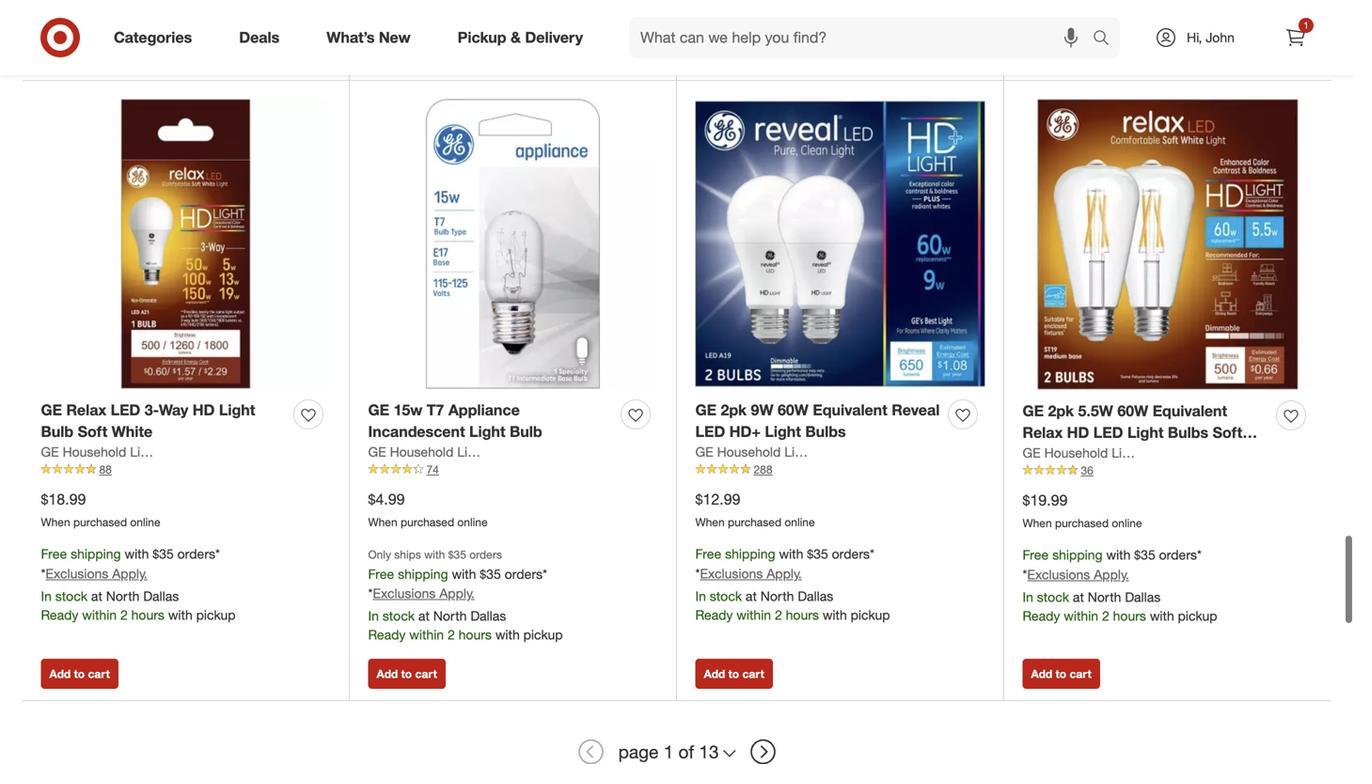 Task type: locate. For each thing, give the bounding box(es) containing it.
relax up 88
[[66, 401, 106, 420]]

at inside only ships with $35 orders free shipping with $35 orders* * exclusions apply. in stock at  north dallas ready within 2 hours with pickup
[[418, 608, 430, 625]]

ge household lighting
[[41, 444, 177, 460], [368, 444, 504, 460], [696, 444, 832, 460], [1023, 445, 1159, 461]]

1 horizontal spatial 60w
[[1118, 402, 1149, 421]]

orders* for $18.99
[[177, 546, 220, 563]]

1 horizontal spatial bulbs
[[1168, 424, 1209, 442]]

north for $19.99
[[1088, 589, 1122, 606]]

when down the $19.99
[[1023, 516, 1052, 530]]

0 horizontal spatial free shipping with $35 orders* * exclusions apply. in stock at  north dallas ready within 2 hours with pickup
[[41, 546, 236, 624]]

1 horizontal spatial white
[[1023, 445, 1064, 464]]

ge
[[41, 401, 62, 420], [368, 401, 389, 420], [696, 401, 717, 420], [1023, 402, 1044, 421], [41, 444, 59, 460], [368, 444, 386, 460], [696, 444, 714, 460], [1023, 445, 1041, 461]]

* down the $19.99
[[1023, 567, 1027, 583]]

when for $4.99
[[368, 515, 398, 529]]

13
[[699, 742, 719, 763]]

shipping down '$12.99 when purchased online' on the right bottom
[[725, 546, 776, 563]]

purchased for $4.99
[[401, 515, 454, 529]]

free shipping with $35 orders* * exclusions apply. in stock at  north dallas ready within 2 hours with pickup for $12.99
[[696, 546, 890, 624]]

to
[[74, 47, 85, 61], [729, 47, 739, 61], [1056, 47, 1067, 61], [74, 667, 85, 682], [401, 667, 412, 682], [729, 667, 739, 682], [1056, 667, 1067, 682]]

soft inside ge 2pk 5.5w 60w equivalent relax hd led light bulbs soft white
[[1213, 424, 1243, 442]]

light inside ge relax led 3-way hd light bulb soft white
[[219, 401, 255, 420]]

$18.99 when purchased online
[[41, 491, 160, 529]]

when down $18.99
[[41, 515, 70, 529]]

equivalent up 36 "link"
[[1153, 402, 1228, 421]]

light down appliance
[[469, 423, 506, 441]]

household for t7
[[390, 444, 454, 460]]

lighting
[[130, 444, 177, 460], [457, 444, 504, 460], [785, 444, 832, 460], [1112, 445, 1159, 461]]

shipping down ships
[[398, 566, 448, 583]]

when down $4.99
[[368, 515, 398, 529]]

1 horizontal spatial equivalent
[[1153, 402, 1228, 421]]

60w for 5.5w
[[1118, 402, 1149, 421]]

exclusions down '$12.99 when purchased online' on the right bottom
[[700, 566, 763, 582]]

pickup for $18.99
[[196, 607, 236, 624]]

hd inside ge relax led 3-way hd light bulb soft white
[[193, 401, 215, 420]]

ge relax led 3-way hd light bulb soft white image
[[41, 99, 331, 389], [41, 99, 331, 389]]

exclusions inside only ships with $35 orders free shipping with $35 orders* * exclusions apply. in stock at  north dallas ready within 2 hours with pickup
[[373, 586, 436, 602]]

0 horizontal spatial equivalent
[[813, 401, 888, 420]]

at
[[91, 588, 102, 605], [746, 588, 757, 605], [1073, 589, 1084, 606], [418, 608, 430, 625]]

white down the 3-
[[112, 423, 153, 441]]

free down only
[[368, 566, 394, 583]]

ge household lighting link up 74
[[368, 443, 504, 462]]

1 right john
[[1304, 19, 1309, 31]]

stock for $18.99
[[55, 588, 88, 605]]

ge household lighting link for t7
[[368, 443, 504, 462]]

north
[[106, 588, 140, 605], [761, 588, 794, 605], [1088, 589, 1122, 606], [433, 608, 467, 625]]

0 horizontal spatial 60w
[[778, 401, 809, 420]]

1 vertical spatial hd
[[1067, 424, 1089, 442]]

pickup inside only ships with $35 orders free shipping with $35 orders* * exclusions apply. in stock at  north dallas ready within 2 hours with pickup
[[524, 627, 563, 644]]

60w inside the ge 2pk 9w 60w equivalent reveal led hd+ light bulbs
[[778, 401, 809, 420]]

bulbs
[[805, 423, 846, 441], [1168, 424, 1209, 442]]

* for $18.99
[[41, 566, 46, 582]]

$35 for $18.99
[[153, 546, 174, 563]]

ge 2pk 5.5w 60w equivalent relax hd led light bulbs soft white link
[[1023, 401, 1269, 464]]

0 vertical spatial white
[[112, 423, 153, 441]]

0 horizontal spatial soft
[[78, 423, 107, 441]]

ge household lighting for 9w
[[696, 444, 832, 460]]

ge household lighting up 88
[[41, 444, 177, 460]]

pickup
[[458, 28, 507, 47]]

exclusions down $18.99 when purchased online
[[46, 566, 108, 582]]

bulb inside ge 15w t7 appliance incandescent light bulb
[[510, 423, 542, 441]]

exclusions down $19.99 when purchased online at the right
[[1027, 567, 1090, 583]]

white
[[112, 423, 153, 441], [1023, 445, 1064, 464]]

in
[[41, 588, 52, 605], [696, 588, 706, 605], [1023, 589, 1034, 606], [368, 608, 379, 625]]

* for $19.99
[[1023, 567, 1027, 583]]

lighting for t7
[[457, 444, 504, 460]]

relax
[[66, 401, 106, 420], [1023, 424, 1063, 442]]

1 horizontal spatial bulb
[[510, 423, 542, 441]]

led left the 3-
[[111, 401, 140, 420]]

$35 down $19.99 when purchased online at the right
[[1135, 547, 1156, 564]]

ge household lighting link up 288
[[696, 443, 832, 462]]

bulbs inside the ge 2pk 9w 60w equivalent reveal led hd+ light bulbs
[[805, 423, 846, 441]]

exclusions apply. button down $19.99 when purchased online at the right
[[1027, 566, 1129, 585]]

36 link
[[1023, 463, 1313, 479]]

ge household lighting link up 88
[[41, 443, 177, 462]]

stock down '$12.99 when purchased online' on the right bottom
[[710, 588, 742, 605]]

hours
[[131, 607, 165, 624], [786, 607, 819, 624], [1113, 608, 1146, 625], [459, 627, 492, 644]]

$35 down $18.99 when purchased online
[[153, 546, 174, 563]]

apply. for $19.99
[[1094, 567, 1129, 583]]

purchased down the $19.99
[[1055, 516, 1109, 530]]

what's new link
[[311, 17, 434, 58]]

check nearby stores
[[41, 6, 163, 23]]

0 vertical spatial relax
[[66, 401, 106, 420]]

free shipping with $35 orders* * exclusions apply. in stock at  north dallas ready within 2 hours with pickup down $18.99 when purchased online
[[41, 546, 236, 624]]

15w
[[394, 401, 423, 420]]

ge household lighting for t7
[[368, 444, 504, 460]]

search
[[1084, 30, 1130, 49]]

light
[[219, 401, 255, 420], [469, 423, 506, 441], [765, 423, 801, 441], [1128, 424, 1164, 442]]

hours for $19.99
[[1113, 608, 1146, 625]]

online inside $19.99 when purchased online
[[1112, 516, 1142, 530]]

apply. inside only ships with $35 orders free shipping with $35 orders* * exclusions apply. in stock at  north dallas ready within 2 hours with pickup
[[439, 586, 475, 602]]

when inside $18.99 when purchased online
[[41, 515, 70, 529]]

exclusions down ships
[[373, 586, 436, 602]]

when down $12.99
[[696, 515, 725, 529]]

ge inside ge 15w t7 appliance incandescent light bulb
[[368, 401, 389, 420]]

ge 15w t7 appliance incandescent light bulb
[[368, 401, 542, 441]]

$4.99
[[368, 491, 405, 509]]

1 horizontal spatial led
[[696, 423, 725, 441]]

0 horizontal spatial 1
[[664, 742, 674, 763]]

hd
[[193, 401, 215, 420], [1067, 424, 1089, 442]]

ge 15w t7 appliance incandescent light bulb image
[[368, 99, 658, 389], [368, 99, 658, 389]]

0 horizontal spatial white
[[112, 423, 153, 441]]

within for $12.99
[[737, 607, 771, 624]]

online inside $4.99 when purchased online
[[457, 515, 488, 529]]

pickup for $12.99
[[851, 607, 890, 624]]

2 for $12.99
[[775, 607, 782, 624]]

free for $12.99
[[696, 546, 722, 563]]

2pk inside ge 2pk 5.5w 60w equivalent relax hd led light bulbs soft white
[[1048, 402, 1074, 421]]

hours for $12.99
[[786, 607, 819, 624]]

ge inside ge 2pk 5.5w 60w equivalent relax hd led light bulbs soft white
[[1023, 402, 1044, 421]]

hi,
[[1187, 29, 1202, 46]]

purchased down $12.99
[[728, 515, 782, 529]]

bulbs up the 288 link
[[805, 423, 846, 441]]

free inside only ships with $35 orders free shipping with $35 orders* * exclusions apply. in stock at  north dallas ready within 2 hours with pickup
[[368, 566, 394, 583]]

led
[[111, 401, 140, 420], [696, 423, 725, 441], [1094, 424, 1123, 442]]

stock down ships
[[383, 608, 415, 625]]

60w inside ge 2pk 5.5w 60w equivalent relax hd led light bulbs soft white
[[1118, 402, 1149, 421]]

ge household lighting for 5.5w
[[1023, 445, 1159, 461]]

household up 88
[[63, 444, 126, 460]]

60w
[[778, 401, 809, 420], [1118, 402, 1149, 421]]

exclusions apply. button down ships
[[373, 585, 475, 604]]

ge inside the ge 2pk 9w 60w equivalent reveal led hd+ light bulbs
[[696, 401, 717, 420]]

0 horizontal spatial bulbs
[[805, 423, 846, 441]]

free
[[41, 546, 67, 563], [696, 546, 722, 563], [1023, 547, 1049, 564], [368, 566, 394, 583]]

stock down $19.99 when purchased online at the right
[[1037, 589, 1069, 606]]

relax inside ge relax led 3-way hd light bulb soft white
[[66, 401, 106, 420]]

free down the $19.99
[[1023, 547, 1049, 564]]

soft
[[78, 423, 107, 441], [1213, 424, 1243, 442]]

light inside ge 2pk 5.5w 60w equivalent relax hd led light bulbs soft white
[[1128, 424, 1164, 442]]

household for 9w
[[717, 444, 781, 460]]

online down 88 link
[[130, 515, 160, 529]]

nearby
[[83, 6, 123, 23]]

1
[[1304, 19, 1309, 31], [664, 742, 674, 763]]

purchased
[[73, 515, 127, 529], [401, 515, 454, 529], [728, 515, 782, 529], [1055, 516, 1109, 530]]

hours inside only ships with $35 orders free shipping with $35 orders* * exclusions apply. in stock at  north dallas ready within 2 hours with pickup
[[459, 627, 492, 644]]

exclusions apply. button for $12.99
[[700, 565, 802, 584]]

ge inside ge relax led 3-way hd light bulb soft white
[[41, 401, 62, 420]]

led inside ge relax led 3-way hd light bulb soft white
[[111, 401, 140, 420]]

free shipping with $35 orders* * exclusions apply. in stock at  north dallas ready within 2 hours with pickup down $19.99 when purchased online at the right
[[1023, 547, 1218, 625]]

ge for ge 2pk 9w 60w equivalent reveal led hd+ light bulbs link
[[696, 401, 717, 420]]

purchased inside $18.99 when purchased online
[[73, 515, 127, 529]]

cart
[[88, 47, 110, 61], [743, 47, 765, 61], [1070, 47, 1092, 61], [88, 667, 110, 682], [415, 667, 437, 682], [743, 667, 765, 682], [1070, 667, 1092, 682]]

What can we help you find? suggestions appear below search field
[[629, 17, 1098, 58]]

ge household lighting up 36
[[1023, 445, 1159, 461]]

led left hd+
[[696, 423, 725, 441]]

ready
[[41, 607, 78, 624], [696, 607, 733, 624], [1023, 608, 1060, 625], [368, 627, 406, 644]]

2pk
[[721, 401, 747, 420], [1048, 402, 1074, 421]]

stock
[[55, 588, 88, 605], [710, 588, 742, 605], [1037, 589, 1069, 606], [383, 608, 415, 625]]

1 vertical spatial 1
[[664, 742, 674, 763]]

light inside the ge 2pk 9w 60w equivalent reveal led hd+ light bulbs
[[765, 423, 801, 441]]

relax inside ge 2pk 5.5w 60w equivalent relax hd led light bulbs soft white
[[1023, 424, 1063, 442]]

0 vertical spatial hd
[[193, 401, 215, 420]]

at for $19.99
[[1073, 589, 1084, 606]]

light right way
[[219, 401, 255, 420]]

2 bulb from the left
[[510, 423, 542, 441]]

shipping down $18.99 when purchased online
[[71, 546, 121, 563]]

free shipping with $35 orders* * exclusions apply. in stock at  north dallas ready within 2 hours with pickup
[[41, 546, 236, 624], [696, 546, 890, 624], [1023, 547, 1218, 625]]

2 horizontal spatial led
[[1094, 424, 1123, 442]]

online for $19.99
[[1112, 516, 1142, 530]]

60w for 9w
[[778, 401, 809, 420]]

* down $18.99
[[41, 566, 46, 582]]

at down $19.99 when purchased online at the right
[[1073, 589, 1084, 606]]

ge for t7's ge household lighting link
[[368, 444, 386, 460]]

2pk up hd+
[[721, 401, 747, 420]]

dallas
[[143, 588, 179, 605], [798, 588, 834, 605], [1125, 589, 1161, 606], [471, 608, 506, 625]]

0 vertical spatial 1
[[1304, 19, 1309, 31]]

when inside $4.99 when purchased online
[[368, 515, 398, 529]]

free down $18.99
[[41, 546, 67, 563]]

60w right '9w'
[[778, 401, 809, 420]]

1 left of
[[664, 742, 674, 763]]

bulb up 74 link
[[510, 423, 542, 441]]

incandescent
[[368, 423, 465, 441]]

exclusions apply. button
[[46, 565, 147, 584], [700, 565, 802, 584], [1027, 566, 1129, 585], [373, 585, 475, 604]]

when for $18.99
[[41, 515, 70, 529]]

exclusions for $19.99
[[1027, 567, 1090, 583]]

at down ships
[[418, 608, 430, 625]]

relax up the $19.99
[[1023, 424, 1063, 442]]

bulbs for led
[[1168, 424, 1209, 442]]

0 horizontal spatial hd
[[193, 401, 215, 420]]

hd right way
[[193, 401, 215, 420]]

at down $18.99 when purchased online
[[91, 588, 102, 605]]

1 bulb from the left
[[41, 423, 74, 441]]

led down 5.5w
[[1094, 424, 1123, 442]]

john
[[1206, 29, 1235, 46]]

pickup
[[196, 607, 236, 624], [851, 607, 890, 624], [1178, 608, 1218, 625], [524, 627, 563, 644]]

ready for $12.99
[[696, 607, 733, 624]]

purchased inside $19.99 when purchased online
[[1055, 516, 1109, 530]]

online
[[130, 515, 160, 529], [457, 515, 488, 529], [785, 515, 815, 529], [1112, 516, 1142, 530]]

* down only
[[368, 586, 373, 602]]

hd inside ge 2pk 5.5w 60w equivalent relax hd led light bulbs soft white
[[1067, 424, 1089, 442]]

ge household lighting link up 36
[[1023, 444, 1159, 463]]

equivalent inside ge 2pk 5.5w 60w equivalent relax hd led light bulbs soft white
[[1153, 402, 1228, 421]]

free shipping with $35 orders* * exclusions apply. in stock at  north dallas ready within 2 hours with pickup down '$12.99 when purchased online' on the right bottom
[[696, 546, 890, 624]]

* down $12.99
[[696, 566, 700, 582]]

equivalent
[[813, 401, 888, 420], [1153, 402, 1228, 421]]

1 horizontal spatial free shipping with $35 orders* * exclusions apply. in stock at  north dallas ready within 2 hours with pickup
[[696, 546, 890, 624]]

online inside '$12.99 when purchased online'
[[785, 515, 815, 529]]

2 horizontal spatial free shipping with $35 orders* * exclusions apply. in stock at  north dallas ready within 2 hours with pickup
[[1023, 547, 1218, 625]]

stock for $12.99
[[710, 588, 742, 605]]

ge 2pk 5.5w 60w equivalent relax hd led light bulbs soft white image
[[1023, 99, 1313, 390], [1023, 99, 1313, 390]]

$19.99 when purchased online
[[1023, 491, 1142, 530]]

shipping inside only ships with $35 orders free shipping with $35 orders* * exclusions apply. in stock at  north dallas ready within 2 hours with pickup
[[398, 566, 448, 583]]

soft up 88
[[78, 423, 107, 441]]

household down hd+
[[717, 444, 781, 460]]

lighting for 9w
[[785, 444, 832, 460]]

orders* for $12.99
[[832, 546, 875, 563]]

bulbs up 36 "link"
[[1168, 424, 1209, 442]]

stock inside only ships with $35 orders free shipping with $35 orders* * exclusions apply. in stock at  north dallas ready within 2 hours with pickup
[[383, 608, 415, 625]]

north for $18.99
[[106, 588, 140, 605]]

online inside $18.99 when purchased online
[[130, 515, 160, 529]]

0 horizontal spatial 2pk
[[721, 401, 747, 420]]

light down '9w'
[[765, 423, 801, 441]]

1 horizontal spatial 1
[[1304, 19, 1309, 31]]

when inside $19.99 when purchased online
[[1023, 516, 1052, 530]]

within
[[82, 607, 117, 624], [737, 607, 771, 624], [1064, 608, 1099, 625], [409, 627, 444, 644]]

hd down 5.5w
[[1067, 424, 1089, 442]]

when
[[41, 515, 70, 529], [368, 515, 398, 529], [696, 515, 725, 529], [1023, 516, 1052, 530]]

$35
[[153, 546, 174, 563], [807, 546, 828, 563], [1135, 547, 1156, 564], [448, 548, 466, 562], [480, 566, 501, 583]]

ge for "ge relax led 3-way hd light bulb soft white" "link"
[[41, 401, 62, 420]]

2 for $19.99
[[1102, 608, 1110, 625]]

apply. down '$12.99 when purchased online' on the right bottom
[[767, 566, 802, 582]]

$18.99
[[41, 491, 86, 509]]

check
[[41, 6, 79, 23]]

3-
[[145, 401, 159, 420]]

2pk inside the ge 2pk 9w 60w equivalent reveal led hd+ light bulbs
[[721, 401, 747, 420]]

bulb inside ge relax led 3-way hd light bulb soft white
[[41, 423, 74, 441]]

* for $12.99
[[696, 566, 700, 582]]

lighting up 36 "link"
[[1112, 445, 1159, 461]]

household for led
[[63, 444, 126, 460]]

shipping
[[71, 546, 121, 563], [725, 546, 776, 563], [1053, 547, 1103, 564], [398, 566, 448, 583]]

lighting down ge relax led 3-way hd light bulb soft white
[[130, 444, 177, 460]]

1 horizontal spatial hd
[[1067, 424, 1089, 442]]

purchased for $12.99
[[728, 515, 782, 529]]

stores
[[127, 6, 163, 23]]

1 horizontal spatial 2pk
[[1048, 402, 1074, 421]]

online down the 288 link
[[785, 515, 815, 529]]

0 horizontal spatial bulb
[[41, 423, 74, 441]]

categories
[[114, 28, 192, 47]]

white up the $19.99
[[1023, 445, 1064, 464]]

0 horizontal spatial led
[[111, 401, 140, 420]]

purchased inside $4.99 when purchased online
[[401, 515, 454, 529]]

1 vertical spatial white
[[1023, 445, 1064, 464]]

ge for 'ge 2pk 5.5w 60w equivalent relax hd led light bulbs soft white' link in the right bottom of the page
[[1023, 402, 1044, 421]]

$35 down '$12.99 when purchased online' on the right bottom
[[807, 546, 828, 563]]

check nearby stores button
[[41, 5, 163, 24]]

light up 36 "link"
[[1128, 424, 1164, 442]]

1 horizontal spatial relax
[[1023, 424, 1063, 442]]

1 vertical spatial relax
[[1023, 424, 1063, 442]]

add
[[49, 47, 71, 61], [704, 47, 725, 61], [1031, 47, 1053, 61], [49, 667, 71, 682], [377, 667, 398, 682], [704, 667, 725, 682], [1031, 667, 1053, 682]]

add to cart button
[[41, 39, 118, 69], [696, 39, 773, 69], [1023, 39, 1100, 69], [41, 660, 118, 690], [368, 660, 446, 690], [696, 660, 773, 690], [1023, 660, 1100, 690]]

in for $18.99
[[41, 588, 52, 605]]

shipping for $12.99
[[725, 546, 776, 563]]

bulb up $18.99
[[41, 423, 74, 441]]

*
[[41, 566, 46, 582], [696, 566, 700, 582], [1023, 567, 1027, 583], [368, 586, 373, 602]]

t7
[[427, 401, 444, 420]]

online down 36 "link"
[[1112, 516, 1142, 530]]

exclusions apply. button down $18.99 when purchased online
[[46, 565, 147, 584]]

purchased down $18.99
[[73, 515, 127, 529]]

soft up 36 "link"
[[1213, 424, 1243, 442]]

$19.99
[[1023, 491, 1068, 510]]

ge 2pk 9w 60w equivalent reveal led hd+ light bulbs image
[[696, 99, 985, 389], [696, 99, 985, 389]]

60w right 5.5w
[[1118, 402, 1149, 421]]

way
[[159, 401, 188, 420]]

what's
[[327, 28, 375, 47]]

online up orders
[[457, 515, 488, 529]]

2pk left 5.5w
[[1048, 402, 1074, 421]]

of
[[679, 742, 694, 763]]

dallas for $18.99
[[143, 588, 179, 605]]

add to cart
[[49, 47, 110, 61], [704, 47, 765, 61], [1031, 47, 1092, 61], [49, 667, 110, 682], [377, 667, 437, 682], [704, 667, 765, 682], [1031, 667, 1092, 682]]

equivalent inside the ge 2pk 9w 60w equivalent reveal led hd+ light bulbs
[[813, 401, 888, 420]]

lighting down the ge 15w t7 appliance incandescent light bulb 'link'
[[457, 444, 504, 460]]

when inside '$12.99 when purchased online'
[[696, 515, 725, 529]]

$35 for $19.99
[[1135, 547, 1156, 564]]

purchased up ships
[[401, 515, 454, 529]]

apply. down $18.99 when purchased online
[[112, 566, 147, 582]]

&
[[511, 28, 521, 47]]

hd+
[[730, 423, 761, 441]]

equivalent up the 288 link
[[813, 401, 888, 420]]

apply. down orders
[[439, 586, 475, 602]]

online for $4.99
[[457, 515, 488, 529]]

ge household lighting up 74
[[368, 444, 504, 460]]

shipping down $19.99 when purchased online at the right
[[1053, 547, 1103, 564]]

new
[[379, 28, 411, 47]]

bulbs inside ge 2pk 5.5w 60w equivalent relax hd led light bulbs soft white
[[1168, 424, 1209, 442]]

0 horizontal spatial relax
[[66, 401, 106, 420]]

bulb
[[41, 423, 74, 441], [510, 423, 542, 441]]

free down $12.99
[[696, 546, 722, 563]]

1 horizontal spatial soft
[[1213, 424, 1243, 442]]

lighting down the ge 2pk 9w 60w equivalent reveal led hd+ light bulbs
[[785, 444, 832, 460]]

stock down $18.99 when purchased online
[[55, 588, 88, 605]]

288
[[754, 463, 773, 477]]

with
[[125, 546, 149, 563], [779, 546, 804, 563], [1107, 547, 1131, 564], [424, 548, 445, 562], [452, 566, 476, 583], [168, 607, 193, 624], [823, 607, 847, 624], [1150, 608, 1175, 625], [495, 627, 520, 644]]

at down '$12.99 when purchased online' on the right bottom
[[746, 588, 757, 605]]

ge household lighting up 288
[[696, 444, 832, 460]]

apply. down $19.99 when purchased online at the right
[[1094, 567, 1129, 583]]

exclusions apply. button down '$12.99 when purchased online' on the right bottom
[[700, 565, 802, 584]]

apply.
[[112, 566, 147, 582], [767, 566, 802, 582], [1094, 567, 1129, 583], [439, 586, 475, 602]]

purchased inside '$12.99 when purchased online'
[[728, 515, 782, 529]]

household up 36
[[1045, 445, 1108, 461]]

* inside only ships with $35 orders free shipping with $35 orders* * exclusions apply. in stock at  north dallas ready within 2 hours with pickup
[[368, 586, 373, 602]]

household down incandescent
[[390, 444, 454, 460]]



Task type: vqa. For each thing, say whether or not it's contained in the screenshot.
fourth reg from right
no



Task type: describe. For each thing, give the bounding box(es) containing it.
at for $12.99
[[746, 588, 757, 605]]

only ships with $35 orders free shipping with $35 orders* * exclusions apply. in stock at  north dallas ready within 2 hours with pickup
[[368, 548, 563, 644]]

what's new
[[327, 28, 411, 47]]

orders* inside only ships with $35 orders free shipping with $35 orders* * exclusions apply. in stock at  north dallas ready within 2 hours with pickup
[[505, 566, 547, 583]]

ge for the ge 15w t7 appliance incandescent light bulb 'link'
[[368, 401, 389, 420]]

ge household lighting for led
[[41, 444, 177, 460]]

north inside only ships with $35 orders free shipping with $35 orders* * exclusions apply. in stock at  north dallas ready within 2 hours with pickup
[[433, 608, 467, 625]]

search button
[[1084, 17, 1130, 62]]

$35 left orders
[[448, 548, 466, 562]]

88 link
[[41, 462, 331, 478]]

apply. for $12.99
[[767, 566, 802, 582]]

ready for $19.99
[[1023, 608, 1060, 625]]

shipping for $19.99
[[1053, 547, 1103, 564]]

free for $18.99
[[41, 546, 67, 563]]

soft inside ge relax led 3-way hd light bulb soft white
[[78, 423, 107, 441]]

2pk for led
[[721, 401, 747, 420]]

free for $19.99
[[1023, 547, 1049, 564]]

hi, john
[[1187, 29, 1235, 46]]

within inside only ships with $35 orders free shipping with $35 orders* * exclusions apply. in stock at  north dallas ready within 2 hours with pickup
[[409, 627, 444, 644]]

light inside ge 15w t7 appliance incandescent light bulb
[[469, 423, 506, 441]]

appliance
[[448, 401, 520, 420]]

online for $12.99
[[785, 515, 815, 529]]

online for $18.99
[[130, 515, 160, 529]]

exclusions for $18.99
[[46, 566, 108, 582]]

apply. for $18.99
[[112, 566, 147, 582]]

ge 2pk 9w 60w equivalent reveal led hd+ light bulbs link
[[696, 400, 941, 443]]

north for $12.99
[[761, 588, 794, 605]]

dallas for $12.99
[[798, 588, 834, 605]]

bulbs for hd+
[[805, 423, 846, 441]]

ge relax led 3-way hd light bulb soft white link
[[41, 400, 286, 443]]

2 for $18.99
[[120, 607, 128, 624]]

ge for ge household lighting link related to 9w
[[696, 444, 714, 460]]

ge household lighting link for 9w
[[696, 443, 832, 462]]

deals link
[[223, 17, 303, 58]]

2pk for hd
[[1048, 402, 1074, 421]]

ge 15w t7 appliance incandescent light bulb link
[[368, 400, 614, 443]]

exclusions apply. button for $18.99
[[46, 565, 147, 584]]

exclusions for $12.99
[[700, 566, 763, 582]]

ge household lighting link for led
[[41, 443, 177, 462]]

$35 down orders
[[480, 566, 501, 583]]

pickup & delivery link
[[442, 17, 607, 58]]

page 1 of 13
[[619, 742, 719, 763]]

white inside ge 2pk 5.5w 60w equivalent relax hd led light bulbs soft white
[[1023, 445, 1064, 464]]

$12.99 when purchased online
[[696, 491, 815, 529]]

in inside only ships with $35 orders free shipping with $35 orders* * exclusions apply. in stock at  north dallas ready within 2 hours with pickup
[[368, 608, 379, 625]]

equivalent for ge 2pk 9w 60w equivalent reveal led hd+ light bulbs
[[813, 401, 888, 420]]

free shipping with $35 orders* * exclusions apply. in stock at  north dallas ready within 2 hours with pickup for $18.99
[[41, 546, 236, 624]]

page
[[619, 742, 659, 763]]

deals
[[239, 28, 280, 47]]

1 inside dropdown button
[[664, 742, 674, 763]]

page 1 of 13 button
[[610, 732, 744, 765]]

ge relax led 3-way hd light bulb soft white
[[41, 401, 255, 441]]

9w
[[751, 401, 774, 420]]

pickup for $19.99
[[1178, 608, 1218, 625]]

purchased for $18.99
[[73, 515, 127, 529]]

in for $19.99
[[1023, 589, 1034, 606]]

when for $19.99
[[1023, 516, 1052, 530]]

pickup & delivery
[[458, 28, 583, 47]]

lighting for 5.5w
[[1112, 445, 1159, 461]]

categories link
[[98, 17, 216, 58]]

shipping for $18.99
[[71, 546, 121, 563]]

led inside the ge 2pk 9w 60w equivalent reveal led hd+ light bulbs
[[696, 423, 725, 441]]

36
[[1081, 464, 1094, 478]]

ge for led ge household lighting link
[[41, 444, 59, 460]]

exclusions apply. button for $19.99
[[1027, 566, 1129, 585]]

equivalent for ge 2pk 5.5w 60w equivalent relax hd led light bulbs soft white
[[1153, 402, 1228, 421]]

ready for $18.99
[[41, 607, 78, 624]]

white inside ge relax led 3-way hd light bulb soft white
[[112, 423, 153, 441]]

88
[[99, 463, 112, 477]]

$35 for $12.99
[[807, 546, 828, 563]]

5.5w
[[1078, 402, 1114, 421]]

hours for $18.99
[[131, 607, 165, 624]]

1 link
[[1275, 17, 1317, 58]]

within for $19.99
[[1064, 608, 1099, 625]]

in for $12.99
[[696, 588, 706, 605]]

$12.99
[[696, 491, 741, 509]]

$4.99 when purchased online
[[368, 491, 488, 529]]

free shipping with $35 orders* * exclusions apply. in stock at  north dallas ready within 2 hours with pickup for $19.99
[[1023, 547, 1218, 625]]

orders
[[470, 548, 502, 562]]

lighting for led
[[130, 444, 177, 460]]

within for $18.99
[[82, 607, 117, 624]]

288 link
[[696, 462, 985, 478]]

stock for $19.99
[[1037, 589, 1069, 606]]

reveal
[[892, 401, 940, 420]]

delivery
[[525, 28, 583, 47]]

led inside ge 2pk 5.5w 60w equivalent relax hd led light bulbs soft white
[[1094, 424, 1123, 442]]

ge 2pk 9w 60w equivalent reveal led hd+ light bulbs
[[696, 401, 940, 441]]

2 inside only ships with $35 orders free shipping with $35 orders* * exclusions apply. in stock at  north dallas ready within 2 hours with pickup
[[448, 627, 455, 644]]

74
[[427, 463, 439, 477]]

dallas for $19.99
[[1125, 589, 1161, 606]]

at for $18.99
[[91, 588, 102, 605]]

only
[[368, 548, 391, 562]]

ships
[[394, 548, 421, 562]]

dallas inside only ships with $35 orders free shipping with $35 orders* * exclusions apply. in stock at  north dallas ready within 2 hours with pickup
[[471, 608, 506, 625]]

household for 5.5w
[[1045, 445, 1108, 461]]

ge for ge household lighting link related to 5.5w
[[1023, 445, 1041, 461]]

ge 2pk 5.5w 60w equivalent relax hd led light bulbs soft white
[[1023, 402, 1243, 464]]

when for $12.99
[[696, 515, 725, 529]]

orders* for $19.99
[[1159, 547, 1202, 564]]

ge household lighting link for 5.5w
[[1023, 444, 1159, 463]]

purchased for $19.99
[[1055, 516, 1109, 530]]

ready inside only ships with $35 orders free shipping with $35 orders* * exclusions apply. in stock at  north dallas ready within 2 hours with pickup
[[368, 627, 406, 644]]

74 link
[[368, 462, 658, 478]]



